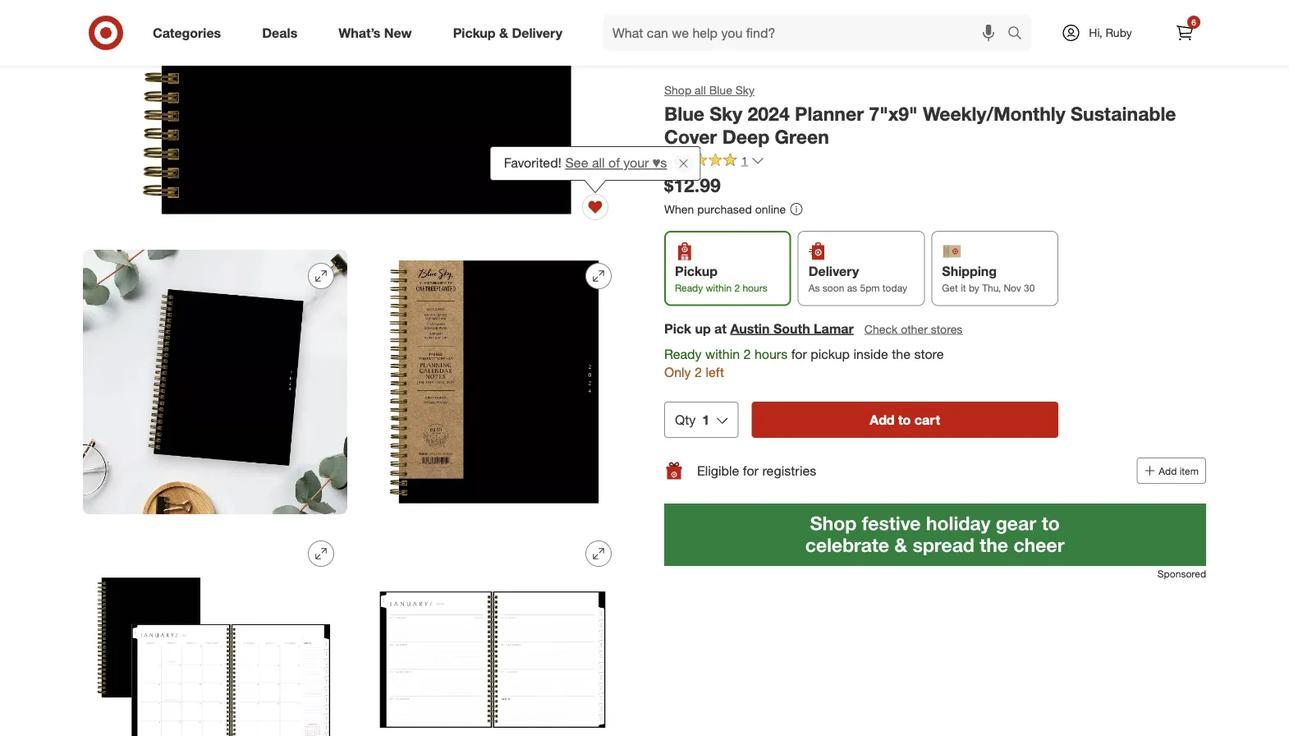 Task type: vqa. For each thing, say whether or not it's contained in the screenshot.
'item' inside "See 1 deal for this item" link
no



Task type: locate. For each thing, give the bounding box(es) containing it.
see all of your ♥s link
[[566, 155, 667, 171]]

0 vertical spatial all
[[695, 83, 706, 97]]

of
[[609, 155, 620, 171]]

2 left left
[[695, 365, 702, 381]]

sustainable
[[1071, 102, 1177, 125]]

1 vertical spatial pickup
[[675, 263, 718, 279]]

sky up 2024
[[736, 83, 755, 97]]

0 horizontal spatial add
[[870, 412, 895, 428]]

as
[[848, 282, 858, 294]]

1 vertical spatial sky
[[710, 102, 743, 125]]

add left "to"
[[870, 412, 895, 428]]

7"x9"
[[870, 102, 918, 125]]

it
[[961, 282, 967, 294]]

blue
[[710, 83, 733, 97], [665, 102, 705, 125]]

0 horizontal spatial 2
[[695, 365, 702, 381]]

pickup left '&'
[[453, 25, 496, 41]]

1 horizontal spatial delivery
[[809, 263, 860, 279]]

0 vertical spatial 2
[[735, 282, 740, 294]]

check
[[865, 322, 898, 336]]

hours
[[743, 282, 768, 294], [755, 346, 788, 362]]

advertisement region
[[665, 504, 1207, 566]]

pickup
[[453, 25, 496, 41], [675, 263, 718, 279]]

1 horizontal spatial add
[[1160, 465, 1178, 477]]

sponsored
[[1158, 568, 1207, 580]]

1 vertical spatial delivery
[[809, 263, 860, 279]]

search
[[1001, 26, 1040, 42]]

1 horizontal spatial 2
[[735, 282, 740, 294]]

1 horizontal spatial blue
[[710, 83, 733, 97]]

2 within from the top
[[706, 346, 740, 362]]

pickup ready within 2 hours
[[675, 263, 768, 294]]

2 up austin
[[735, 282, 740, 294]]

south
[[774, 320, 811, 336]]

1 vertical spatial blue
[[665, 102, 705, 125]]

pickup for &
[[453, 25, 496, 41]]

all
[[695, 83, 706, 97], [592, 155, 605, 171]]

1 vertical spatial ready
[[665, 346, 702, 362]]

1 horizontal spatial for
[[792, 346, 807, 362]]

all left of
[[592, 155, 605, 171]]

for down austin south lamar button
[[792, 346, 807, 362]]

1 right qty
[[703, 412, 710, 428]]

pickup & delivery link
[[439, 15, 583, 51]]

0 horizontal spatial 1
[[703, 412, 710, 428]]

1 horizontal spatial pickup
[[675, 263, 718, 279]]

blue down shop
[[665, 102, 705, 125]]

up
[[695, 320, 711, 336]]

1 vertical spatial add
[[1160, 465, 1178, 477]]

add item button
[[1137, 458, 1207, 484]]

add left item
[[1160, 465, 1178, 477]]

deep
[[723, 125, 770, 148]]

0 vertical spatial pickup
[[453, 25, 496, 41]]

0 vertical spatial ready
[[675, 282, 703, 294]]

left
[[706, 365, 725, 381]]

for right eligible
[[743, 463, 759, 479]]

deals link
[[248, 15, 318, 51]]

add to cart button
[[752, 402, 1059, 438]]

blue sky 2024 planner 7&#34;x9&#34; weekly/monthly sustainable cover deep green, 1 of 14 image
[[83, 0, 625, 237]]

by
[[969, 282, 980, 294]]

&
[[500, 25, 509, 41]]

within
[[706, 282, 732, 294], [706, 346, 740, 362]]

pick up at austin south lamar
[[665, 320, 854, 336]]

2
[[735, 282, 740, 294], [744, 346, 751, 362], [695, 365, 702, 381]]

hours down pick up at austin south lamar
[[755, 346, 788, 362]]

pickup inside pickup ready within 2 hours
[[675, 263, 718, 279]]

pickup & delivery
[[453, 25, 563, 41]]

add for add item
[[1160, 465, 1178, 477]]

add
[[870, 412, 895, 428], [1160, 465, 1178, 477]]

sky up deep
[[710, 102, 743, 125]]

2 down austin
[[744, 346, 751, 362]]

ready up only
[[665, 346, 702, 362]]

ready
[[675, 282, 703, 294], [665, 346, 702, 362]]

2 horizontal spatial 2
[[744, 346, 751, 362]]

pickup up up
[[675, 263, 718, 279]]

item
[[1180, 465, 1199, 477]]

1 vertical spatial hours
[[755, 346, 788, 362]]

0 vertical spatial within
[[706, 282, 732, 294]]

0 vertical spatial add
[[870, 412, 895, 428]]

favorited!
[[504, 155, 562, 171]]

0 horizontal spatial for
[[743, 463, 759, 479]]

0 vertical spatial 1
[[742, 153, 748, 168]]

blue right shop
[[710, 83, 733, 97]]

2024
[[748, 102, 790, 125]]

hours up pick up at austin south lamar
[[743, 282, 768, 294]]

0 vertical spatial for
[[792, 346, 807, 362]]

favorited! see all of your ♥s
[[504, 155, 667, 171]]

1 within from the top
[[706, 282, 732, 294]]

green
[[775, 125, 830, 148]]

sky
[[736, 83, 755, 97], [710, 102, 743, 125]]

pickup for ready
[[675, 263, 718, 279]]

within up at at top right
[[706, 282, 732, 294]]

delivery up the soon
[[809, 263, 860, 279]]

thu,
[[983, 282, 1002, 294]]

tooltip
[[490, 146, 701, 181]]

1
[[742, 153, 748, 168], [703, 412, 710, 428]]

your
[[624, 155, 649, 171]]

1 vertical spatial 1
[[703, 412, 710, 428]]

0 vertical spatial hours
[[743, 282, 768, 294]]

for
[[792, 346, 807, 362], [743, 463, 759, 479]]

within up left
[[706, 346, 740, 362]]

2 inside pickup ready within 2 hours
[[735, 282, 740, 294]]

1 vertical spatial within
[[706, 346, 740, 362]]

1 down deep
[[742, 153, 748, 168]]

1 inside 1 link
[[742, 153, 748, 168]]

0 vertical spatial delivery
[[512, 25, 563, 41]]

only
[[665, 365, 691, 381]]

blue sky 2024 planner 7&#34;x9&#34; weekly/monthly sustainable cover deep green, 4 of 14 image
[[83, 527, 348, 736]]

cart
[[915, 412, 941, 428]]

0 horizontal spatial pickup
[[453, 25, 496, 41]]

0 vertical spatial sky
[[736, 83, 755, 97]]

nov
[[1004, 282, 1022, 294]]

1 horizontal spatial 1
[[742, 153, 748, 168]]

ready up pick
[[675, 282, 703, 294]]

delivery
[[512, 25, 563, 41], [809, 263, 860, 279]]

add for add to cart
[[870, 412, 895, 428]]

6 link
[[1167, 15, 1204, 51]]

lamar
[[814, 320, 854, 336]]

delivery right '&'
[[512, 25, 563, 41]]

1 vertical spatial all
[[592, 155, 605, 171]]

1 horizontal spatial all
[[695, 83, 706, 97]]

all right shop
[[695, 83, 706, 97]]

search button
[[1001, 15, 1040, 54]]

blue sky 2024 planner 7&#34;x9&#34; weekly/monthly sustainable cover deep green, 5 of 14 image
[[361, 527, 625, 736]]



Task type: describe. For each thing, give the bounding box(es) containing it.
austin
[[731, 320, 770, 336]]

1 vertical spatial for
[[743, 463, 759, 479]]

ready inside ready within 2 hours for pickup inside the store only 2 left
[[665, 346, 702, 362]]

weekly/monthly
[[924, 102, 1066, 125]]

0 horizontal spatial delivery
[[512, 25, 563, 41]]

0 horizontal spatial blue
[[665, 102, 705, 125]]

check other stores
[[865, 322, 963, 336]]

0 vertical spatial blue
[[710, 83, 733, 97]]

What can we help you find? suggestions appear below search field
[[603, 15, 1012, 51]]

$12.99
[[665, 174, 721, 197]]

at
[[715, 320, 727, 336]]

2 vertical spatial 2
[[695, 365, 702, 381]]

all inside shop all blue sky blue sky 2024 planner 7"x9" weekly/monthly sustainable cover deep green
[[695, 83, 706, 97]]

when purchased online
[[665, 202, 786, 216]]

inside
[[854, 346, 889, 362]]

1 link
[[665, 152, 765, 171]]

qty
[[675, 412, 696, 428]]

hi,
[[1090, 25, 1103, 40]]

the
[[892, 346, 911, 362]]

store
[[915, 346, 944, 362]]

eligible
[[698, 463, 740, 479]]

eligible for registries
[[698, 463, 817, 479]]

shop all blue sky blue sky 2024 planner 7"x9" weekly/monthly sustainable cover deep green
[[665, 83, 1177, 148]]

for inside ready within 2 hours for pickup inside the store only 2 left
[[792, 346, 807, 362]]

to
[[899, 412, 911, 428]]

purchased
[[698, 202, 752, 216]]

deals
[[262, 25, 298, 41]]

30
[[1025, 282, 1035, 294]]

new
[[384, 25, 412, 41]]

what's new link
[[325, 15, 433, 51]]

delivery inside delivery as soon as 5pm today
[[809, 263, 860, 279]]

get
[[943, 282, 959, 294]]

categories link
[[139, 15, 242, 51]]

stores
[[931, 322, 963, 336]]

categories
[[153, 25, 221, 41]]

shop
[[665, 83, 692, 97]]

shipping
[[943, 263, 997, 279]]

blue sky 2024 planner 7&#34;x9&#34; weekly/monthly sustainable cover deep green, 3 of 14 image
[[361, 250, 625, 514]]

when
[[665, 202, 695, 216]]

add item
[[1160, 465, 1199, 477]]

shipping get it by thu, nov 30
[[943, 263, 1035, 294]]

within inside pickup ready within 2 hours
[[706, 282, 732, 294]]

hours inside pickup ready within 2 hours
[[743, 282, 768, 294]]

registries
[[763, 463, 817, 479]]

check other stores button
[[864, 320, 964, 338]]

ruby
[[1106, 25, 1133, 40]]

hours inside ready within 2 hours for pickup inside the store only 2 left
[[755, 346, 788, 362]]

today
[[883, 282, 908, 294]]

see
[[566, 155, 589, 171]]

hi, ruby
[[1090, 25, 1133, 40]]

other
[[901, 322, 928, 336]]

what's new
[[339, 25, 412, 41]]

ready within 2 hours for pickup inside the store only 2 left
[[665, 346, 944, 381]]

0 horizontal spatial all
[[592, 155, 605, 171]]

austin south lamar button
[[731, 319, 854, 338]]

blue sky 2024 planner 7&#34;x9&#34; weekly/monthly sustainable cover deep green, 2 of 14 image
[[83, 250, 348, 514]]

pickup
[[811, 346, 850, 362]]

tooltip containing favorited!
[[490, 146, 701, 181]]

planner
[[795, 102, 864, 125]]

ready inside pickup ready within 2 hours
[[675, 282, 703, 294]]

what's
[[339, 25, 381, 41]]

6
[[1192, 17, 1197, 27]]

delivery as soon as 5pm today
[[809, 263, 908, 294]]

5pm
[[861, 282, 880, 294]]

add to cart
[[870, 412, 941, 428]]

soon
[[823, 282, 845, 294]]

within inside ready within 2 hours for pickup inside the store only 2 left
[[706, 346, 740, 362]]

pick
[[665, 320, 692, 336]]

as
[[809, 282, 820, 294]]

qty 1
[[675, 412, 710, 428]]

online
[[756, 202, 786, 216]]

♥s
[[653, 155, 667, 171]]

1 vertical spatial 2
[[744, 346, 751, 362]]

cover
[[665, 125, 717, 148]]



